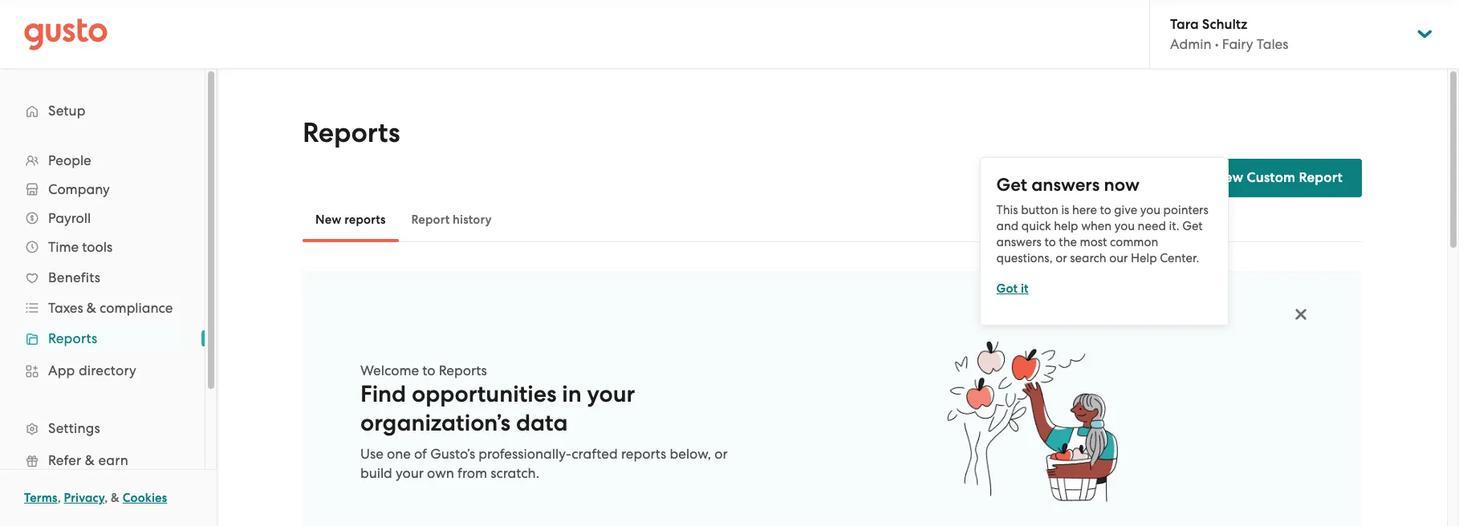 Task type: vqa. For each thing, say whether or not it's contained in the screenshot.
'terms' at the left bottom of page
yes



Task type: locate. For each thing, give the bounding box(es) containing it.
app directory
[[48, 363, 137, 379]]

of
[[414, 447, 427, 463]]

refer & earn
[[48, 453, 128, 469]]

people
[[48, 153, 91, 169]]

0 vertical spatial you
[[1141, 203, 1161, 217]]

0 vertical spatial your
[[587, 381, 635, 409]]

reports inside gusto navigation element
[[48, 331, 98, 347]]

your down one
[[396, 466, 424, 482]]

use one of gusto's professionally-crafted reports below, or build your own from scratch.
[[361, 447, 728, 482]]

benefits link
[[16, 263, 189, 292]]

0 vertical spatial report
[[1300, 169, 1344, 186]]

settings link
[[16, 414, 189, 443]]

you
[[1141, 203, 1161, 217], [1115, 219, 1136, 233]]

or
[[1056, 251, 1068, 265], [715, 447, 728, 463]]

and
[[997, 219, 1019, 233]]

got it button
[[997, 279, 1029, 298]]

1 vertical spatial your
[[396, 466, 424, 482]]

1 horizontal spatial to
[[1045, 235, 1057, 249]]

0 horizontal spatial ,
[[58, 491, 61, 506]]

build
[[361, 466, 393, 482]]

0 horizontal spatial new
[[316, 213, 342, 227]]

gusto navigation element
[[0, 69, 205, 527]]

faqs
[[1124, 170, 1157, 187]]

0 horizontal spatial reports
[[48, 331, 98, 347]]

custom
[[1248, 169, 1296, 186]]

2 horizontal spatial reports
[[439, 363, 487, 379]]

to
[[1101, 203, 1112, 217], [1045, 235, 1057, 249], [423, 363, 436, 379]]

from
[[458, 466, 488, 482]]

report left history
[[412, 213, 450, 227]]

1 vertical spatial reports
[[48, 331, 98, 347]]

new inside button
[[316, 213, 342, 227]]

or right the below,
[[715, 447, 728, 463]]

privacy
[[64, 491, 105, 506]]

now
[[1105, 174, 1140, 196]]

own
[[427, 466, 454, 482]]

it
[[1021, 281, 1029, 296]]

1 vertical spatial &
[[85, 453, 95, 469]]

get
[[997, 174, 1028, 196], [1183, 219, 1204, 233]]

give
[[1115, 203, 1138, 217]]

1 vertical spatial or
[[715, 447, 728, 463]]

0 horizontal spatial to
[[423, 363, 436, 379]]

or down the
[[1056, 251, 1068, 265]]

reports
[[345, 213, 386, 227], [622, 447, 667, 463]]

1 horizontal spatial you
[[1141, 203, 1161, 217]]

0 horizontal spatial you
[[1115, 219, 1136, 233]]

earn
[[98, 453, 128, 469]]

app
[[48, 363, 75, 379]]

list
[[0, 146, 205, 527]]

1 horizontal spatial new
[[1215, 169, 1244, 186]]

you up need
[[1141, 203, 1161, 217]]

, down refer & earn link
[[105, 491, 108, 506]]

0 horizontal spatial your
[[396, 466, 424, 482]]

0 vertical spatial get
[[997, 174, 1028, 196]]

0 vertical spatial or
[[1056, 251, 1068, 265]]

welcome to reports find opportunities in your organization's data
[[361, 363, 635, 438]]

the
[[1060, 235, 1078, 249]]

1 horizontal spatial ,
[[105, 491, 108, 506]]

list containing people
[[0, 146, 205, 527]]

refer & earn link
[[16, 447, 189, 475]]

to up when
[[1101, 203, 1112, 217]]

&
[[87, 300, 96, 316], [85, 453, 95, 469], [111, 491, 120, 506]]

0 vertical spatial new
[[1215, 169, 1244, 186]]

app directory link
[[16, 357, 189, 385]]

tools
[[82, 239, 113, 255]]

taxes & compliance button
[[16, 294, 189, 323]]

1 horizontal spatial get
[[1183, 219, 1204, 233]]

0 vertical spatial to
[[1101, 203, 1112, 217]]

& inside dropdown button
[[87, 300, 96, 316]]

0 horizontal spatial reports
[[345, 213, 386, 227]]

0 vertical spatial answers
[[1032, 174, 1100, 196]]

1 horizontal spatial reports
[[303, 116, 400, 149]]

0 horizontal spatial report
[[412, 213, 450, 227]]

1 vertical spatial new
[[316, 213, 342, 227]]

0 vertical spatial &
[[87, 300, 96, 316]]

fairy
[[1223, 36, 1254, 52]]

your
[[587, 381, 635, 409], [396, 466, 424, 482]]

to right the welcome
[[423, 363, 436, 379]]

0 vertical spatial reports
[[345, 213, 386, 227]]

answers up questions,
[[997, 235, 1042, 249]]

2 vertical spatial reports
[[439, 363, 487, 379]]

1 horizontal spatial your
[[587, 381, 635, 409]]

quick
[[1022, 219, 1052, 233]]

0 vertical spatial reports
[[303, 116, 400, 149]]

search
[[1071, 251, 1107, 265]]

use
[[361, 447, 384, 463]]

2 vertical spatial to
[[423, 363, 436, 379]]

1 vertical spatial reports
[[622, 447, 667, 463]]

1 vertical spatial answers
[[997, 235, 1042, 249]]

0 horizontal spatial or
[[715, 447, 728, 463]]

report right custom
[[1300, 169, 1344, 186]]

find
[[361, 381, 407, 409]]

new reports
[[316, 213, 386, 227]]

, left privacy link
[[58, 491, 61, 506]]

1 vertical spatial report
[[412, 213, 450, 227]]

,
[[58, 491, 61, 506], [105, 491, 108, 506]]

you down give on the top right of page
[[1115, 219, 1136, 233]]

questions,
[[997, 251, 1053, 265]]

button
[[1022, 203, 1059, 217]]

to left the
[[1045, 235, 1057, 249]]

setup
[[48, 103, 86, 119]]

new custom report link
[[1176, 159, 1363, 198]]

get down pointers
[[1183, 219, 1204, 233]]

new custom report
[[1215, 169, 1344, 186]]

get up this at the right top
[[997, 174, 1028, 196]]

& left earn
[[85, 453, 95, 469]]

1 horizontal spatial or
[[1056, 251, 1068, 265]]

cookies button
[[123, 489, 167, 508]]

got
[[997, 281, 1018, 296]]

admin
[[1171, 36, 1212, 52]]

answers up is
[[1032, 174, 1100, 196]]

your right in
[[587, 381, 635, 409]]

payroll button
[[16, 204, 189, 233]]

& right taxes on the left
[[87, 300, 96, 316]]

reports
[[303, 116, 400, 149], [48, 331, 98, 347], [439, 363, 487, 379]]

1 horizontal spatial report
[[1300, 169, 1344, 186]]

reports inside welcome to reports find opportunities in your organization's data
[[439, 363, 487, 379]]

refer
[[48, 453, 81, 469]]

1 horizontal spatial reports
[[622, 447, 667, 463]]

1 vertical spatial you
[[1115, 219, 1136, 233]]

& left cookies
[[111, 491, 120, 506]]



Task type: describe. For each thing, give the bounding box(es) containing it.
report inside 'button'
[[412, 213, 450, 227]]

scratch.
[[491, 466, 540, 482]]

your inside use one of gusto's professionally-crafted reports below, or build your own from scratch.
[[396, 466, 424, 482]]

one
[[387, 447, 411, 463]]

need
[[1138, 219, 1167, 233]]

center.
[[1161, 251, 1200, 265]]

new for new custom report
[[1215, 169, 1244, 186]]

company button
[[16, 175, 189, 204]]

setup link
[[16, 96, 189, 125]]

time tools
[[48, 239, 113, 255]]

tara schultz admin • fairy tales
[[1171, 16, 1289, 52]]

report history
[[412, 213, 492, 227]]

in
[[562, 381, 582, 409]]

& for compliance
[[87, 300, 96, 316]]

opportunities
[[412, 381, 557, 409]]

report history button
[[399, 201, 505, 239]]

below,
[[670, 447, 712, 463]]

reports inside use one of gusto's professionally-crafted reports below, or build your own from scratch.
[[622, 447, 667, 463]]

1 vertical spatial get
[[1183, 219, 1204, 233]]

home image
[[24, 18, 108, 50]]

tales
[[1257, 36, 1289, 52]]

tara
[[1171, 16, 1199, 33]]

it.
[[1170, 219, 1180, 233]]

welcome
[[361, 363, 419, 379]]

organization's
[[361, 410, 511, 438]]

crafted
[[572, 447, 618, 463]]

2 , from the left
[[105, 491, 108, 506]]

compliance
[[100, 300, 173, 316]]

2 vertical spatial &
[[111, 491, 120, 506]]

people button
[[16, 146, 189, 175]]

data
[[516, 410, 568, 438]]

to inside welcome to reports find opportunities in your organization's data
[[423, 363, 436, 379]]

taxes
[[48, 300, 83, 316]]

history
[[453, 213, 492, 227]]

reports link
[[16, 324, 189, 353]]

is
[[1062, 203, 1070, 217]]

got it
[[997, 281, 1029, 296]]

1 vertical spatial to
[[1045, 235, 1057, 249]]

when
[[1082, 219, 1112, 233]]

pointers
[[1164, 203, 1209, 217]]

terms
[[24, 491, 58, 506]]

directory
[[79, 363, 137, 379]]

taxes & compliance
[[48, 300, 173, 316]]

faqs button
[[1105, 169, 1157, 188]]

help
[[1055, 219, 1079, 233]]

new reports button
[[303, 201, 399, 239]]

your inside welcome to reports find opportunities in your organization's data
[[587, 381, 635, 409]]

benefits
[[48, 270, 100, 286]]

professionally-
[[479, 447, 572, 463]]

2 horizontal spatial to
[[1101, 203, 1112, 217]]

help
[[1132, 251, 1158, 265]]

settings
[[48, 421, 100, 437]]

& for earn
[[85, 453, 95, 469]]

reports tab list
[[303, 198, 1363, 243]]

new for new reports
[[316, 213, 342, 227]]

this
[[997, 203, 1019, 217]]

most
[[1081, 235, 1108, 249]]

here
[[1073, 203, 1098, 217]]

schultz
[[1203, 16, 1248, 33]]

company
[[48, 181, 110, 198]]

payroll
[[48, 210, 91, 226]]

terms , privacy , & cookies
[[24, 491, 167, 506]]

terms link
[[24, 491, 58, 506]]

•
[[1216, 36, 1220, 52]]

0 horizontal spatial get
[[997, 174, 1028, 196]]

or inside get answers now this button is here to give you pointers and quick help when you need it. get answers to the most common questions, or search our help center.
[[1056, 251, 1068, 265]]

cookies
[[123, 491, 167, 506]]

privacy link
[[64, 491, 105, 506]]

1 , from the left
[[58, 491, 61, 506]]

or inside use one of gusto's professionally-crafted reports below, or build your own from scratch.
[[715, 447, 728, 463]]

gusto's
[[431, 447, 476, 463]]

common
[[1111, 235, 1159, 249]]

time
[[48, 239, 79, 255]]

get answers now this button is here to give you pointers and quick help when you need it. get answers to the most common questions, or search our help center.
[[997, 174, 1209, 265]]

time tools button
[[16, 233, 189, 262]]

reports inside button
[[345, 213, 386, 227]]

our
[[1110, 251, 1129, 265]]



